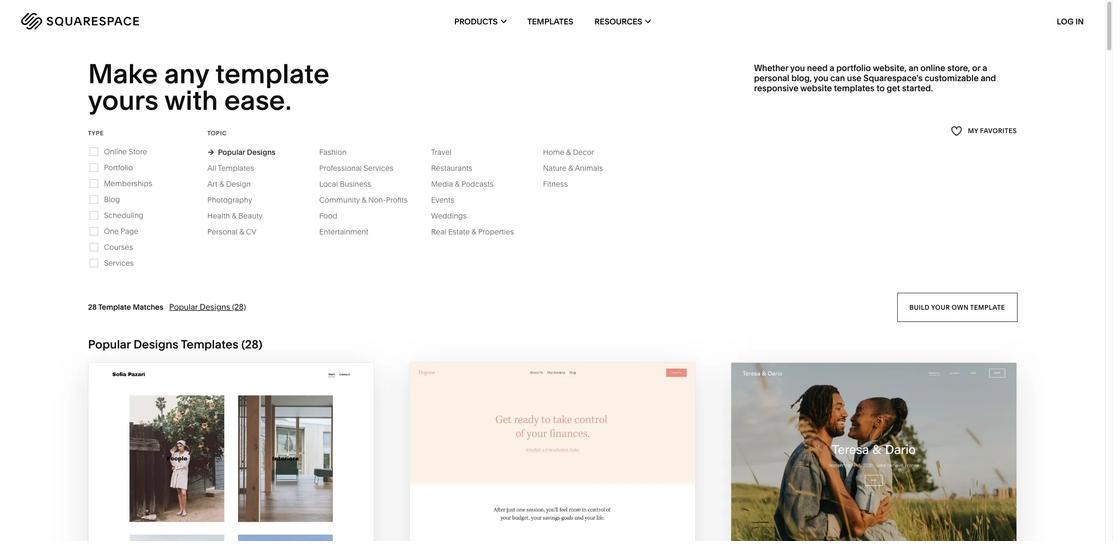 Task type: vqa. For each thing, say whether or not it's contained in the screenshot.
website
yes



Task type: locate. For each thing, give the bounding box(es) containing it.
2 horizontal spatial popular
[[218, 147, 245, 157]]

popular for popular designs (28)
[[169, 302, 198, 312]]

&
[[567, 147, 571, 157], [569, 163, 574, 173], [220, 179, 224, 189], [455, 179, 460, 189], [362, 195, 367, 205], [232, 211, 237, 221], [240, 227, 244, 237], [472, 227, 477, 237]]

estate
[[449, 227, 470, 237]]

media & podcasts
[[431, 179, 494, 189]]

matches
[[133, 302, 164, 312]]

28
[[88, 302, 97, 312], [245, 337, 259, 352]]

popular designs
[[218, 147, 276, 157]]

designs for popular designs templates ( 28 )
[[134, 337, 179, 352]]

0 horizontal spatial template
[[215, 57, 330, 90]]

with
[[164, 84, 218, 117], [209, 526, 236, 539]]

designs down matches
[[134, 337, 179, 352]]

fitness
[[543, 179, 568, 189]]

1 horizontal spatial services
[[364, 163, 394, 173]]

28 template matches
[[88, 302, 164, 312]]

dario image
[[732, 363, 1017, 541]]

1 vertical spatial popular
[[169, 302, 198, 312]]

events
[[431, 195, 455, 205]]

personal
[[207, 227, 238, 237]]

0 horizontal spatial popular
[[88, 337, 131, 352]]

1 horizontal spatial a
[[983, 63, 988, 73]]

28 left template
[[88, 302, 97, 312]]

0 vertical spatial popular
[[218, 147, 245, 157]]

0 horizontal spatial designs
[[134, 337, 179, 352]]

website,
[[873, 63, 907, 73]]

1 horizontal spatial template
[[971, 303, 1006, 311]]

photography
[[207, 195, 252, 205]]

& left non-
[[362, 195, 367, 205]]

0 horizontal spatial you
[[791, 63, 806, 73]]

1 horizontal spatial popular
[[169, 302, 198, 312]]

popular up all templates
[[218, 147, 245, 157]]

& right nature
[[569, 163, 574, 173]]

1 horizontal spatial designs
[[200, 302, 230, 312]]

animals
[[575, 163, 603, 173]]

popular designs (28) link
[[169, 302, 246, 312]]

community & non-profits link
[[319, 195, 419, 205]]

& for non-
[[362, 195, 367, 205]]

popular right matches
[[169, 302, 198, 312]]

1 vertical spatial templates
[[218, 163, 254, 173]]

fashion
[[319, 147, 347, 157]]

templates
[[528, 16, 574, 26], [218, 163, 254, 173], [181, 337, 239, 352]]

a right 'or'
[[983, 63, 988, 73]]

1 vertical spatial 28
[[245, 337, 259, 352]]

yours
[[88, 84, 159, 117]]

template inside make any template yours with ease.
[[215, 57, 330, 90]]

scheduling
[[104, 211, 144, 220]]

& right art
[[220, 179, 224, 189]]

you
[[791, 63, 806, 73], [814, 73, 829, 83]]

media
[[431, 179, 453, 189]]

resources button
[[595, 0, 651, 42]]

& right home
[[567, 147, 571, 157]]

build your own template
[[910, 303, 1006, 311]]

local business
[[319, 179, 371, 189]]

personal & cv link
[[207, 227, 267, 237]]

designs for popular designs (28)
[[200, 302, 230, 312]]

popular designs templates ( 28 )
[[88, 337, 263, 352]]

make
[[88, 57, 158, 90]]

an
[[909, 63, 919, 73]]

entertainment
[[319, 227, 369, 237]]

with up topic
[[164, 84, 218, 117]]

1 vertical spatial designs
[[200, 302, 230, 312]]

0 vertical spatial template
[[215, 57, 330, 90]]

own
[[952, 303, 969, 311]]

28 down (28) in the left of the page
[[245, 337, 259, 352]]

online
[[921, 63, 946, 73]]

nature & animals
[[543, 163, 603, 173]]

health
[[207, 211, 230, 221]]

popular for popular designs
[[218, 147, 245, 157]]

designs for popular designs
[[247, 147, 276, 157]]

& right health
[[232, 211, 237, 221]]

1 vertical spatial services
[[104, 258, 134, 268]]

type
[[88, 129, 104, 137]]

services
[[364, 163, 394, 173], [104, 258, 134, 268]]

template
[[98, 302, 131, 312]]

(
[[241, 337, 245, 352]]

designs up all templates 'link'
[[247, 147, 276, 157]]

pazari
[[239, 526, 277, 539]]

you left can
[[814, 73, 829, 83]]

2 vertical spatial designs
[[134, 337, 179, 352]]

customizable
[[925, 73, 979, 83]]

0 vertical spatial templates
[[528, 16, 574, 26]]

website
[[801, 83, 833, 94]]

services up business
[[364, 163, 394, 173]]

with right "start"
[[209, 526, 236, 539]]

ease.
[[224, 84, 292, 117]]

home & decor
[[543, 147, 595, 157]]

one
[[104, 226, 119, 236]]

0 vertical spatial designs
[[247, 147, 276, 157]]

& for podcasts
[[455, 179, 460, 189]]

fitness link
[[543, 179, 579, 189]]

services down courses
[[104, 258, 134, 268]]

travel link
[[431, 147, 463, 157]]

& right media
[[455, 179, 460, 189]]

0 vertical spatial services
[[364, 163, 394, 173]]

real estate & properties link
[[431, 227, 525, 237]]

professional services
[[319, 163, 394, 173]]

1 horizontal spatial you
[[814, 73, 829, 83]]

whether you need a portfolio website, an online store, or a personal blog, you can use squarespace's customizable and responsive website templates to get started.
[[755, 63, 997, 94]]

2 a from the left
[[983, 63, 988, 73]]

popular down template
[[88, 337, 131, 352]]

template inside button
[[971, 303, 1006, 311]]

& right estate
[[472, 227, 477, 237]]

business
[[340, 179, 371, 189]]

page
[[121, 226, 138, 236]]

0 horizontal spatial a
[[830, 63, 835, 73]]

2 horizontal spatial designs
[[247, 147, 276, 157]]

2 vertical spatial popular
[[88, 337, 131, 352]]

you left need
[[791, 63, 806, 73]]

& left cv
[[240, 227, 244, 237]]

resources
[[595, 16, 643, 26]]

my
[[969, 127, 979, 135]]

food
[[319, 211, 338, 221]]

1 vertical spatial template
[[971, 303, 1006, 311]]

start
[[175, 526, 207, 539]]

start with pazari button
[[175, 518, 288, 541]]

art & design link
[[207, 179, 262, 189]]

1 horizontal spatial 28
[[245, 337, 259, 352]]

entertainment link
[[319, 227, 379, 237]]

popular
[[218, 147, 245, 157], [169, 302, 198, 312], [88, 337, 131, 352]]

designs left (28) in the left of the page
[[200, 302, 230, 312]]

0 horizontal spatial services
[[104, 258, 134, 268]]

nature
[[543, 163, 567, 173]]

0 vertical spatial with
[[164, 84, 218, 117]]

use
[[848, 73, 862, 83]]

)
[[259, 337, 263, 352]]

or
[[973, 63, 981, 73]]

1 vertical spatial with
[[209, 526, 236, 539]]

squarespace logo link
[[21, 13, 234, 30]]

events link
[[431, 195, 465, 205]]

0 vertical spatial 28
[[88, 302, 97, 312]]

a right need
[[830, 63, 835, 73]]



Task type: describe. For each thing, give the bounding box(es) containing it.
portfolio
[[104, 163, 133, 172]]

templates
[[835, 83, 875, 94]]

& for cv
[[240, 227, 244, 237]]

& for decor
[[567, 147, 571, 157]]

whether
[[755, 63, 789, 73]]

media & podcasts link
[[431, 179, 505, 189]]

all templates
[[207, 163, 254, 173]]

non-
[[369, 195, 386, 205]]

cv
[[246, 227, 257, 237]]

local
[[319, 179, 338, 189]]

nature & animals link
[[543, 163, 614, 173]]

pazari image
[[89, 363, 374, 541]]

can
[[831, 73, 846, 83]]

portfolio
[[837, 63, 872, 73]]

weddings
[[431, 211, 467, 221]]

degraw image
[[410, 363, 696, 541]]

responsive
[[755, 83, 799, 94]]

1 a from the left
[[830, 63, 835, 73]]

dario element
[[732, 363, 1017, 541]]

health & beauty link
[[207, 211, 273, 221]]

any
[[164, 57, 209, 90]]

design
[[226, 179, 251, 189]]

build
[[910, 303, 930, 311]]

fashion link
[[319, 147, 357, 157]]

topic
[[207, 129, 227, 137]]

build your own template button
[[898, 293, 1018, 322]]

store
[[129, 147, 147, 156]]

courses
[[104, 242, 133, 252]]

and
[[981, 73, 997, 83]]

online store
[[104, 147, 147, 156]]

& for design
[[220, 179, 224, 189]]

products
[[455, 16, 498, 26]]

favorites
[[981, 127, 1018, 135]]

your
[[932, 303, 950, 311]]

restaurants link
[[431, 163, 483, 173]]

community
[[319, 195, 360, 205]]

log
[[1058, 16, 1074, 26]]

memberships
[[104, 179, 152, 188]]

products button
[[455, 0, 507, 42]]

podcasts
[[462, 179, 494, 189]]

restaurants
[[431, 163, 473, 173]]

& for beauty
[[232, 211, 237, 221]]

food link
[[319, 211, 348, 221]]

properties
[[479, 227, 514, 237]]

health & beauty
[[207, 211, 263, 221]]

art
[[207, 179, 218, 189]]

with inside make any template yours with ease.
[[164, 84, 218, 117]]

to
[[877, 83, 885, 94]]

professional
[[319, 163, 362, 173]]

travel
[[431, 147, 452, 157]]

one page
[[104, 226, 138, 236]]

local business link
[[319, 179, 382, 189]]

real estate & properties
[[431, 227, 514, 237]]

weddings link
[[431, 211, 478, 221]]

real
[[431, 227, 447, 237]]

with inside button
[[209, 526, 236, 539]]

home
[[543, 147, 565, 157]]

start with dario image
[[918, 533, 929, 541]]

pazari element
[[89, 363, 374, 541]]

community & non-profits
[[319, 195, 408, 205]]

templates link
[[528, 0, 574, 42]]

professional services link
[[319, 163, 404, 173]]

personal & cv
[[207, 227, 257, 237]]

photography link
[[207, 195, 263, 205]]

blog
[[104, 195, 120, 204]]

get
[[887, 83, 901, 94]]

(28)
[[232, 302, 246, 312]]

blog,
[[792, 73, 812, 83]]

0 horizontal spatial 28
[[88, 302, 97, 312]]

& for animals
[[569, 163, 574, 173]]

squarespace logo image
[[21, 13, 139, 30]]

degraw element
[[410, 363, 696, 541]]

personal
[[755, 73, 790, 83]]

home & decor link
[[543, 147, 605, 157]]

all templates link
[[207, 163, 265, 173]]

2 vertical spatial templates
[[181, 337, 239, 352]]

in
[[1076, 16, 1085, 26]]

popular for popular designs templates ( 28 )
[[88, 337, 131, 352]]

log             in link
[[1058, 16, 1085, 26]]

my favorites link
[[951, 124, 1018, 138]]

started.
[[903, 83, 934, 94]]

beauty
[[239, 211, 263, 221]]



